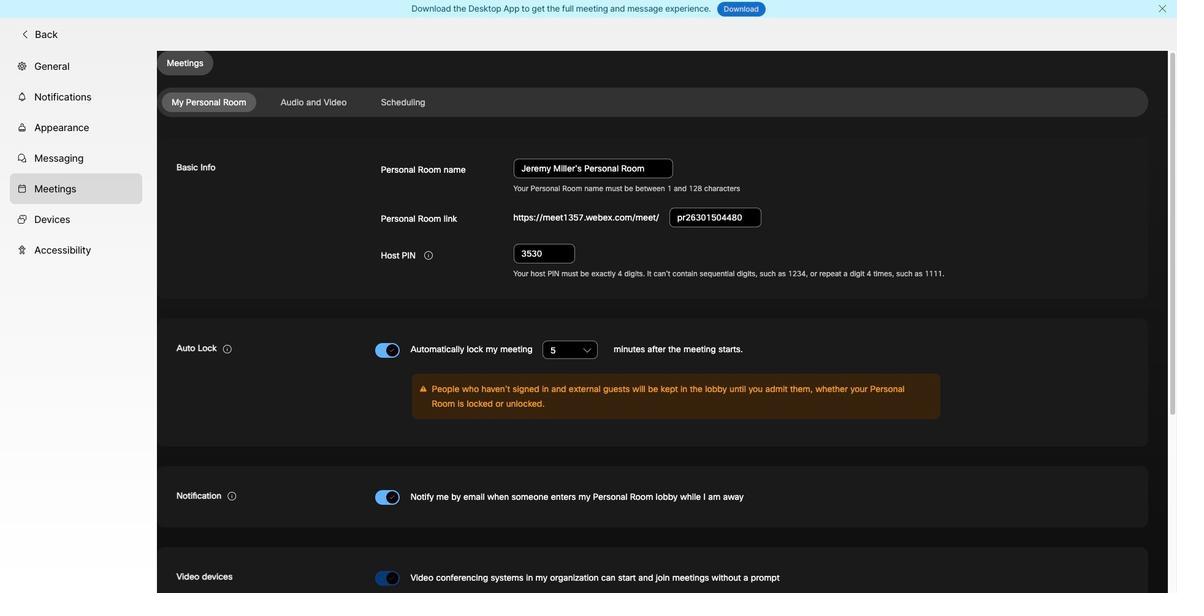 Task type: vqa. For each thing, say whether or not it's contained in the screenshot.
Webex tab list
no



Task type: describe. For each thing, give the bounding box(es) containing it.
cancel_16 image
[[1158, 4, 1168, 13]]

meetings tab
[[10, 173, 142, 204]]

notifications tab
[[10, 81, 142, 112]]

accessibility tab
[[10, 235, 142, 265]]

settings navigation
[[0, 51, 157, 594]]

general tab
[[10, 51, 142, 81]]

messaging tab
[[10, 143, 142, 173]]



Task type: locate. For each thing, give the bounding box(es) containing it.
appearance tab
[[10, 112, 142, 143]]

devices tab
[[10, 204, 142, 235]]



